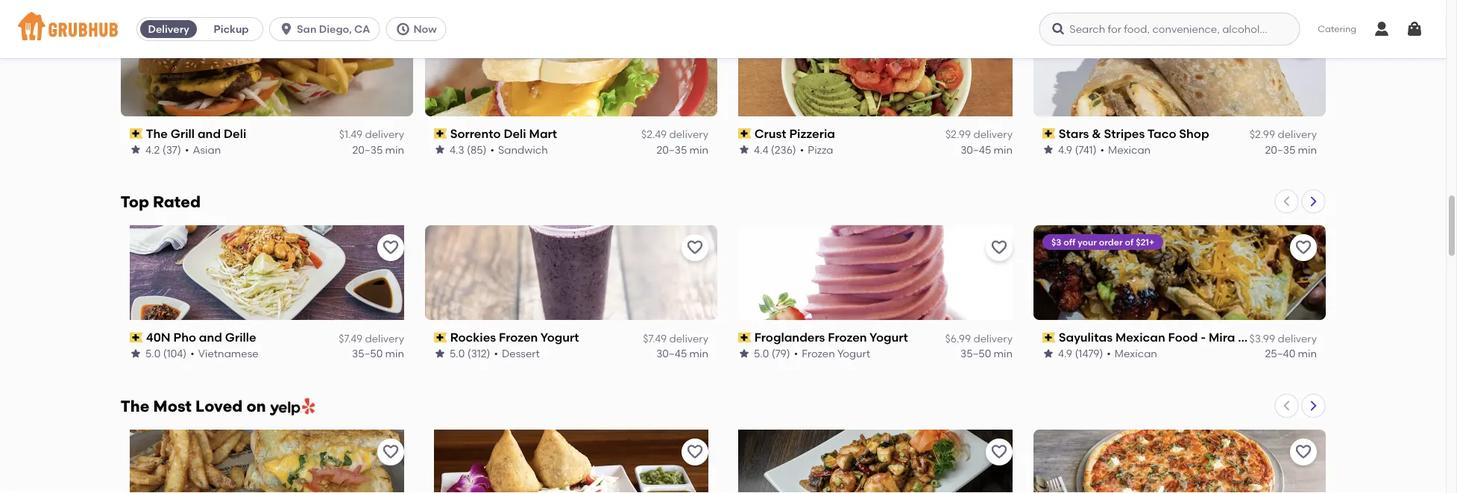 Task type: describe. For each thing, give the bounding box(es) containing it.
vietnamese
[[198, 347, 258, 360]]

20–35 min for stars & stripes taco shop
[[1265, 143, 1317, 156]]

grille
[[225, 330, 256, 345]]

the grill and deli
[[146, 126, 246, 141]]

save this restaurant image for rockies frozen yogurt logo
[[686, 239, 704, 257]]

(312)
[[467, 347, 490, 360]]

• for stars
[[1101, 143, 1105, 156]]

20–35 min for sorrento deli mart
[[657, 143, 708, 156]]

save this restaurant image for 40n pho and grille logo at left
[[382, 239, 400, 257]]

rated
[[153, 193, 201, 212]]

mesa
[[1238, 330, 1270, 345]]

• for sorrento
[[490, 143, 494, 156]]

save this restaurant button for taproom beer company logo
[[377, 439, 404, 466]]

crust
[[754, 126, 786, 141]]

min for the grill and deli
[[385, 143, 404, 156]]

mart
[[529, 126, 557, 141]]

save this restaurant button for froglanders frozen yogurt logo
[[986, 234, 1013, 261]]

min for froglanders frozen yogurt
[[994, 347, 1013, 360]]

now button
[[386, 17, 453, 41]]

4.9 for stars & stripes taco shop
[[1058, 143, 1073, 156]]

$2.49 delivery
[[641, 128, 708, 140]]

the for the grill and deli
[[146, 126, 167, 141]]

delivery for sayulitas mexican food - mira mesa
[[1278, 332, 1317, 345]]

$6.99 delivery
[[945, 332, 1013, 345]]

the pizza joint logo image
[[1034, 430, 1326, 493]]

san diego, ca
[[297, 23, 370, 35]]

1 deli from the left
[[223, 126, 246, 141]]

$2.99 for stars & stripes taco shop
[[1250, 128, 1276, 140]]

5.0 (79)
[[754, 347, 790, 360]]

food
[[1169, 330, 1198, 345]]

star icon image for sorrento deli mart
[[434, 143, 446, 155]]

sorrento
[[450, 126, 501, 141]]

save this restaurant button for 40n pho and grille logo at left
[[377, 234, 404, 261]]

stars & stripes taco shop logo image
[[1034, 21, 1326, 116]]

(37)
[[162, 143, 181, 156]]

$6.99
[[945, 332, 971, 345]]

20–35 for stars & stripes taco shop
[[1265, 143, 1296, 156]]

delivery for crust pizzeria
[[974, 128, 1013, 140]]

on
[[247, 397, 266, 416]]

-
[[1201, 330, 1206, 345]]

froglanders
[[754, 330, 825, 345]]

4.3 (85)
[[450, 143, 486, 156]]

$7.49 delivery for 40n pho and grille
[[339, 332, 404, 345]]

yogurt for rockies frozen yogurt
[[540, 330, 579, 345]]

pizzeria
[[789, 126, 835, 141]]

• sandwich
[[490, 143, 548, 156]]

(79)
[[772, 347, 790, 360]]

asian
[[192, 143, 221, 156]]

• for the
[[185, 143, 189, 156]]

4.9 for sayulitas mexican food - mira mesa
[[1058, 347, 1073, 360]]

now
[[414, 23, 437, 35]]

&
[[1092, 126, 1101, 141]]

taco
[[1148, 126, 1177, 141]]

• frozen yogurt
[[794, 347, 870, 360]]

20–35 min for the grill and deli
[[352, 143, 404, 156]]

sorrento deli mart
[[450, 126, 557, 141]]

san
[[297, 23, 317, 35]]

$7.49 for rockies frozen yogurt
[[643, 332, 667, 345]]

subscription pass image for froglanders frozen yogurt
[[738, 332, 752, 343]]

$3.99 delivery
[[1250, 332, 1317, 345]]

star icon image for froglanders frozen yogurt
[[738, 348, 750, 360]]

loved
[[195, 397, 243, 416]]

save this restaurant button for charminar indian restaurant logo
[[682, 439, 708, 466]]

5.0 for froglanders frozen yogurt
[[754, 347, 769, 360]]

25–40 min
[[1265, 347, 1317, 360]]

delivery for the grill and deli
[[365, 128, 404, 140]]

star icon image for the grill and deli
[[129, 143, 141, 155]]

caret right icon image for top rated
[[1308, 196, 1320, 208]]

caret left icon image for the most loved on
[[1282, 400, 1293, 412]]

san diego, ca button
[[269, 17, 386, 41]]

svg image for now
[[396, 22, 411, 37]]

pho
[[173, 330, 196, 345]]

(1479)
[[1075, 347, 1103, 360]]

40n pho and grille
[[146, 330, 256, 345]]

save this restaurant image for charminar indian restaurant logo
[[686, 443, 704, 461]]

charminar indian restaurant logo image
[[425, 430, 717, 493]]

rockies frozen yogurt
[[450, 330, 579, 345]]

• mexican for mexican
[[1107, 347, 1158, 360]]

min for rockies frozen yogurt
[[690, 347, 708, 360]]

4.2
[[145, 143, 160, 156]]

1 svg image from the left
[[1374, 20, 1392, 38]]

$7.49 delivery for rockies frozen yogurt
[[643, 332, 708, 345]]

subscription pass image for 40n pho and grille
[[129, 332, 143, 343]]

20–35 for the grill and deli
[[352, 143, 383, 156]]

and for deli
[[197, 126, 221, 141]]

froglanders frozen yogurt logo image
[[738, 225, 1013, 320]]

delivery button
[[137, 17, 200, 41]]

frozen for froglanders
[[828, 330, 867, 345]]

top rated
[[121, 193, 201, 212]]

save this restaurant image for the stars & stripes taco shop logo
[[1295, 35, 1313, 52]]

$3 off your order of $21+
[[1052, 237, 1155, 248]]

4.4
[[754, 143, 769, 156]]

yogurt for froglanders frozen yogurt
[[870, 330, 908, 345]]

$3
[[1052, 237, 1062, 248]]

35–50 min for 40n pho and grille
[[352, 347, 404, 360]]

save this restaurant button for rockies frozen yogurt logo
[[682, 234, 708, 261]]

• dessert
[[494, 347, 540, 360]]

$2.99 delivery for stars & stripes taco shop
[[1250, 128, 1317, 140]]

froglanders frozen yogurt
[[754, 330, 908, 345]]

your
[[1078, 237, 1097, 248]]

min for sorrento deli mart
[[690, 143, 708, 156]]

star icon image for stars & stripes taco shop
[[1043, 143, 1055, 155]]

mira
[[1209, 330, 1236, 345]]

crust pizzeria logo image
[[729, 21, 1022, 116]]

top
[[121, 193, 149, 212]]

min for 40n pho and grille
[[385, 347, 404, 360]]

$1.49
[[339, 128, 362, 140]]

30–45 min for rockies frozen yogurt
[[656, 347, 708, 360]]

40n
[[146, 330, 170, 345]]

catering
[[1319, 23, 1357, 34]]

min for sayulitas mexican food - mira mesa
[[1298, 347, 1317, 360]]

dessert
[[502, 347, 540, 360]]

yogurt for • frozen yogurt
[[837, 347, 870, 360]]

shop
[[1180, 126, 1210, 141]]

taproom beer company logo image
[[121, 430, 413, 493]]

save this restaurant image for the grill and deli logo
[[382, 35, 400, 52]]

save this restaurant image for froglanders frozen yogurt logo
[[991, 239, 1008, 257]]

pizza
[[808, 143, 833, 156]]

mexican for food
[[1115, 347, 1158, 360]]

delivery for sorrento deli mart
[[669, 128, 708, 140]]



Task type: vqa. For each thing, say whether or not it's contained in the screenshot.
Delivery Time
no



Task type: locate. For each thing, give the bounding box(es) containing it.
stripes
[[1104, 126, 1145, 141]]

0 vertical spatial mexican
[[1108, 143, 1151, 156]]

1 20–35 from the left
[[352, 143, 383, 156]]

2 $2.99 delivery from the left
[[1250, 128, 1317, 140]]

5.0 for 40n pho and grille
[[145, 347, 160, 360]]

• asian
[[185, 143, 221, 156]]

0 horizontal spatial deli
[[223, 126, 246, 141]]

1 vertical spatial and
[[199, 330, 222, 345]]

(104)
[[163, 347, 186, 360]]

svg image
[[1374, 20, 1392, 38], [1406, 20, 1424, 38]]

mexican
[[1108, 143, 1151, 156], [1116, 330, 1166, 345], [1115, 347, 1158, 360]]

(85)
[[467, 143, 486, 156]]

mexican for stripes
[[1108, 143, 1151, 156]]

subscription pass image for stars & stripes taco shop
[[1043, 128, 1056, 139]]

frozen down froglanders frozen yogurt
[[802, 347, 835, 360]]

•
[[185, 143, 189, 156], [490, 143, 494, 156], [800, 143, 804, 156], [1101, 143, 1105, 156], [190, 347, 194, 360], [494, 347, 498, 360], [794, 347, 798, 360], [1107, 347, 1111, 360]]

subscription pass image left froglanders
[[738, 332, 752, 343]]

1 35–50 min from the left
[[352, 347, 404, 360]]

crust pizzeria
[[754, 126, 835, 141]]

subscription pass image for rockies frozen yogurt
[[434, 332, 447, 343]]

$7.49
[[339, 332, 362, 345], [643, 332, 667, 345]]

star icon image
[[129, 143, 141, 155], [434, 143, 446, 155], [738, 143, 750, 155], [1043, 143, 1055, 155], [129, 348, 141, 360], [434, 348, 446, 360], [738, 348, 750, 360], [1043, 348, 1055, 360]]

yogurt
[[540, 330, 579, 345], [870, 330, 908, 345], [837, 347, 870, 360]]

• right (37) at the left top of page
[[185, 143, 189, 156]]

2 vertical spatial mexican
[[1115, 347, 1158, 360]]

mexican down stars & stripes taco shop
[[1108, 143, 1151, 156]]

caret left icon image for top rated
[[1282, 196, 1293, 208]]

1 horizontal spatial 35–50
[[961, 347, 991, 360]]

delivery
[[365, 128, 404, 140], [669, 128, 708, 140], [974, 128, 1013, 140], [1278, 128, 1317, 140], [365, 332, 404, 345], [669, 332, 708, 345], [974, 332, 1013, 345], [1278, 332, 1317, 345]]

diego,
[[319, 23, 352, 35]]

2 svg image from the left
[[1406, 20, 1424, 38]]

svg image
[[279, 22, 294, 37], [396, 22, 411, 37], [1052, 22, 1066, 37]]

2 svg image from the left
[[396, 22, 411, 37]]

min for stars & stripes taco shop
[[1298, 143, 1317, 156]]

1 horizontal spatial $2.99
[[1250, 128, 1276, 140]]

2 20–35 min from the left
[[657, 143, 708, 156]]

yogurt up • frozen yogurt in the bottom of the page
[[870, 330, 908, 345]]

most
[[153, 397, 192, 416]]

• for sayulitas
[[1107, 347, 1111, 360]]

frozen for rockies
[[499, 330, 538, 345]]

1 4.9 from the top
[[1058, 143, 1073, 156]]

grill
[[170, 126, 194, 141]]

0 horizontal spatial $2.99 delivery
[[946, 128, 1013, 140]]

1 horizontal spatial svg image
[[396, 22, 411, 37]]

4.9 left (1479)
[[1058, 347, 1073, 360]]

1 horizontal spatial 20–35
[[657, 143, 687, 156]]

0 vertical spatial caret right icon image
[[1308, 196, 1320, 208]]

0 vertical spatial 30–45
[[961, 143, 991, 156]]

frozen for •
[[802, 347, 835, 360]]

1 caret right icon image from the top
[[1308, 196, 1320, 208]]

1 horizontal spatial save this restaurant image
[[991, 239, 1008, 257]]

frozen up • frozen yogurt in the bottom of the page
[[828, 330, 867, 345]]

2 $7.49 from the left
[[643, 332, 667, 345]]

1 vertical spatial the
[[121, 397, 150, 416]]

• mexican down sayulitas mexican food - mira mesa
[[1107, 347, 1158, 360]]

$3.99
[[1250, 332, 1276, 345]]

35–50 min
[[352, 347, 404, 360], [961, 347, 1013, 360]]

star icon image left the 5.0 (312)
[[434, 348, 446, 360]]

1 20–35 min from the left
[[352, 143, 404, 156]]

• mexican
[[1101, 143, 1151, 156], [1107, 347, 1158, 360]]

stars
[[1059, 126, 1089, 141]]

• right (104) on the left bottom of page
[[190, 347, 194, 360]]

35–50 min for froglanders frozen yogurt
[[961, 347, 1013, 360]]

subscription pass image left crust at the top of the page
[[738, 128, 752, 139]]

0 horizontal spatial svg image
[[1374, 20, 1392, 38]]

5.0
[[145, 347, 160, 360], [450, 347, 465, 360], [754, 347, 769, 360]]

1 horizontal spatial 20–35 min
[[657, 143, 708, 156]]

sayulitas
[[1059, 330, 1113, 345]]

0 horizontal spatial 20–35
[[352, 143, 383, 156]]

• for crust
[[800, 143, 804, 156]]

delivery for 40n pho and grille
[[365, 332, 404, 345]]

1 horizontal spatial 30–45
[[961, 143, 991, 156]]

30–45 min
[[961, 143, 1013, 156], [656, 347, 708, 360]]

$2.99 for crust pizzeria
[[946, 128, 971, 140]]

deli
[[223, 126, 246, 141], [504, 126, 526, 141]]

$7.49 for 40n pho and grille
[[339, 332, 362, 345]]

mexican down sayulitas mexican food - mira mesa
[[1115, 347, 1158, 360]]

$2.49
[[641, 128, 667, 140]]

0 vertical spatial 4.9
[[1058, 143, 1073, 156]]

the most loved on
[[121, 397, 270, 416]]

• for froglanders
[[794, 347, 798, 360]]

3 20–35 from the left
[[1265, 143, 1296, 156]]

4.9 down stars
[[1058, 143, 1073, 156]]

1 $2.99 from the left
[[946, 128, 971, 140]]

yogurt down froglanders frozen yogurt
[[837, 347, 870, 360]]

delivery for stars & stripes taco shop
[[1278, 128, 1317, 140]]

save this restaurant button for chin's szechwan - del mar logo
[[986, 439, 1013, 466]]

1 $7.49 delivery from the left
[[339, 332, 404, 345]]

sandwich
[[498, 143, 548, 156]]

2 $7.49 delivery from the left
[[643, 332, 708, 345]]

deli up '• sandwich'
[[504, 126, 526, 141]]

• for 40n
[[190, 347, 194, 360]]

rockies
[[450, 330, 496, 345]]

3 svg image from the left
[[1052, 22, 1066, 37]]

1 vertical spatial 30–45 min
[[656, 347, 708, 360]]

1 vertical spatial 4.9
[[1058, 347, 1073, 360]]

yogurt down rockies frozen yogurt logo
[[540, 330, 579, 345]]

2 horizontal spatial 20–35
[[1265, 143, 1296, 156]]

1 horizontal spatial deli
[[504, 126, 526, 141]]

$7.49 delivery
[[339, 332, 404, 345], [643, 332, 708, 345]]

the left most
[[121, 397, 150, 416]]

30–45 min for crust pizzeria
[[961, 143, 1013, 156]]

the grill and deli logo image
[[121, 21, 413, 116]]

3 20–35 min from the left
[[1265, 143, 1317, 156]]

rockies frozen yogurt logo image
[[425, 225, 717, 320]]

35–50 for froglanders frozen yogurt
[[961, 347, 991, 360]]

subscription pass image
[[129, 128, 143, 139], [434, 128, 447, 139], [129, 332, 143, 343], [1043, 332, 1056, 343]]

1 horizontal spatial 30–45 min
[[961, 143, 1013, 156]]

main navigation navigation
[[0, 0, 1447, 58]]

star icon image left 4.9 (1479)
[[1043, 348, 1055, 360]]

0 horizontal spatial 5.0
[[145, 347, 160, 360]]

1 vertical spatial mexican
[[1116, 330, 1166, 345]]

ca
[[354, 23, 370, 35]]

1 35–50 from the left
[[352, 347, 383, 360]]

min for crust pizzeria
[[994, 143, 1013, 156]]

caret left icon image
[[1282, 196, 1293, 208], [1282, 400, 1293, 412]]

4.2 (37)
[[145, 143, 181, 156]]

of
[[1125, 237, 1134, 248]]

1 svg image from the left
[[279, 22, 294, 37]]

(236)
[[771, 143, 796, 156]]

sayulitas mexican food - mira mesa logo image
[[1034, 225, 1326, 320]]

3 5.0 from the left
[[754, 347, 769, 360]]

• pizza
[[800, 143, 833, 156]]

• right (312)
[[494, 347, 498, 360]]

2 horizontal spatial svg image
[[1052, 22, 1066, 37]]

subscription pass image
[[738, 128, 752, 139], [1043, 128, 1056, 139], [434, 332, 447, 343], [738, 332, 752, 343]]

subscription pass image left sayulitas
[[1043, 332, 1056, 343]]

2 caret right icon image from the top
[[1308, 400, 1320, 412]]

caret right icon image for the most loved on
[[1308, 400, 1320, 412]]

0 horizontal spatial save this restaurant image
[[686, 443, 704, 461]]

5.0 left (312)
[[450, 347, 465, 360]]

star icon image for sayulitas mexican food - mira mesa
[[1043, 348, 1055, 360]]

5.0 left (79)
[[754, 347, 769, 360]]

1 caret left icon image from the top
[[1282, 196, 1293, 208]]

and up asian
[[197, 126, 221, 141]]

• vietnamese
[[190, 347, 258, 360]]

star icon image left 4.3
[[434, 143, 446, 155]]

0 vertical spatial the
[[146, 126, 167, 141]]

$2.99 delivery for crust pizzeria
[[946, 128, 1013, 140]]

2 horizontal spatial save this restaurant image
[[1295, 443, 1313, 461]]

star icon image for rockies frozen yogurt
[[434, 348, 446, 360]]

star icon image for 40n pho and grille
[[129, 348, 141, 360]]

$2.99
[[946, 128, 971, 140], [1250, 128, 1276, 140]]

star icon image left "4.9 (741)" in the top right of the page
[[1043, 143, 1055, 155]]

subscription pass image for the grill and deli
[[129, 128, 143, 139]]

delivery for froglanders frozen yogurt
[[974, 332, 1013, 345]]

subscription pass image left stars
[[1043, 128, 1056, 139]]

• right (1479)
[[1107, 347, 1111, 360]]

star icon image left 5.0 (104)
[[129, 348, 141, 360]]

(741)
[[1075, 143, 1097, 156]]

0 vertical spatial and
[[197, 126, 221, 141]]

4.3
[[450, 143, 464, 156]]

stars & stripes taco shop
[[1059, 126, 1210, 141]]

2 caret left icon image from the top
[[1282, 400, 1293, 412]]

sayulitas mexican food - mira mesa
[[1059, 330, 1270, 345]]

2 $2.99 from the left
[[1250, 128, 1276, 140]]

0 horizontal spatial 20–35 min
[[352, 143, 404, 156]]

subscription pass image for sorrento deli mart
[[434, 128, 447, 139]]

0 horizontal spatial 30–45 min
[[656, 347, 708, 360]]

2 4.9 from the top
[[1058, 347, 1073, 360]]

1 5.0 from the left
[[145, 347, 160, 360]]

and for grille
[[199, 330, 222, 345]]

svg image inside now "button"
[[396, 22, 411, 37]]

4.9 (1479)
[[1058, 347, 1103, 360]]

5.0 (312)
[[450, 347, 490, 360]]

5.0 for rockies frozen yogurt
[[450, 347, 465, 360]]

mexican left food
[[1116, 330, 1166, 345]]

save this restaurant image for chin's szechwan - del mar logo
[[991, 443, 1008, 461]]

and
[[197, 126, 221, 141], [199, 330, 222, 345]]

1 vertical spatial caret left icon image
[[1282, 400, 1293, 412]]

1 horizontal spatial $7.49 delivery
[[643, 332, 708, 345]]

$2.99 delivery
[[946, 128, 1013, 140], [1250, 128, 1317, 140]]

1 vertical spatial • mexican
[[1107, 347, 1158, 360]]

2 20–35 from the left
[[657, 143, 687, 156]]

1 $7.49 from the left
[[339, 332, 362, 345]]

delivery for rockies frozen yogurt
[[669, 332, 708, 345]]

4.4 (236)
[[754, 143, 796, 156]]

subscription pass image left the sorrento
[[434, 128, 447, 139]]

2 35–50 from the left
[[961, 347, 991, 360]]

the for the most loved on
[[121, 397, 150, 416]]

• for rockies
[[494, 347, 498, 360]]

frozen up • dessert
[[499, 330, 538, 345]]

pickup
[[214, 23, 249, 35]]

0 horizontal spatial $2.99
[[946, 128, 971, 140]]

2 5.0 from the left
[[450, 347, 465, 360]]

subscription pass image for crust pizzeria
[[738, 128, 752, 139]]

the
[[146, 126, 167, 141], [121, 397, 150, 416]]

2 horizontal spatial 5.0
[[754, 347, 769, 360]]

20–35
[[352, 143, 383, 156], [657, 143, 687, 156], [1265, 143, 1296, 156]]

0 vertical spatial 30–45 min
[[961, 143, 1013, 156]]

20–35 min
[[352, 143, 404, 156], [657, 143, 708, 156], [1265, 143, 1317, 156]]

off
[[1064, 237, 1076, 248]]

• right (79)
[[794, 347, 798, 360]]

1 $2.99 delivery from the left
[[946, 128, 1013, 140]]

0 vertical spatial • mexican
[[1101, 143, 1151, 156]]

0 horizontal spatial $7.49 delivery
[[339, 332, 404, 345]]

0 horizontal spatial 35–50
[[352, 347, 383, 360]]

0 vertical spatial caret left icon image
[[1282, 196, 1293, 208]]

25–40
[[1265, 347, 1296, 360]]

frozen
[[499, 330, 538, 345], [828, 330, 867, 345], [802, 347, 835, 360]]

2 35–50 min from the left
[[961, 347, 1013, 360]]

save this restaurant image for the pizza joint logo
[[1295, 443, 1313, 461]]

svg image for san diego, ca
[[279, 22, 294, 37]]

Search for food, convenience, alcohol... search field
[[1040, 13, 1301, 46]]

caret right icon image
[[1308, 196, 1320, 208], [1308, 400, 1320, 412]]

star icon image left 5.0 (79)
[[738, 348, 750, 360]]

star icon image for crust pizzeria
[[738, 143, 750, 155]]

30–45
[[961, 143, 991, 156], [656, 347, 687, 360]]

subscription pass image left 40n at left bottom
[[129, 332, 143, 343]]

min
[[385, 143, 404, 156], [690, 143, 708, 156], [994, 143, 1013, 156], [1298, 143, 1317, 156], [385, 347, 404, 360], [690, 347, 708, 360], [994, 347, 1013, 360], [1298, 347, 1317, 360]]

save this restaurant image
[[382, 35, 400, 52], [1295, 35, 1313, 52], [382, 239, 400, 257], [686, 239, 704, 257], [1295, 239, 1313, 257], [382, 443, 400, 461], [991, 443, 1008, 461]]

35–50 for 40n pho and grille
[[352, 347, 383, 360]]

• mexican down stripes
[[1101, 143, 1151, 156]]

4.9 (741)
[[1058, 143, 1097, 156]]

catering button
[[1308, 12, 1368, 46]]

1 horizontal spatial svg image
[[1406, 20, 1424, 38]]

and up • vietnamese at the bottom left of the page
[[199, 330, 222, 345]]

0 horizontal spatial svg image
[[279, 22, 294, 37]]

1 vertical spatial caret right icon image
[[1308, 400, 1320, 412]]

1 vertical spatial 30–45
[[656, 347, 687, 360]]

svg image inside san diego, ca button
[[279, 22, 294, 37]]

save this restaurant button for the pizza joint logo
[[1290, 439, 1317, 466]]

4.9
[[1058, 143, 1073, 156], [1058, 347, 1073, 360]]

star icon image left 4.2
[[129, 143, 141, 155]]

• right (85)
[[490, 143, 494, 156]]

deli right grill
[[223, 126, 246, 141]]

0 horizontal spatial 30–45
[[656, 347, 687, 360]]

pickup button
[[200, 17, 263, 41]]

delivery
[[148, 23, 189, 35]]

• right (741)
[[1101, 143, 1105, 156]]

subscription pass image left rockies
[[434, 332, 447, 343]]

$1.49 delivery
[[339, 128, 404, 140]]

1 horizontal spatial 35–50 min
[[961, 347, 1013, 360]]

save this restaurant image
[[991, 239, 1008, 257], [686, 443, 704, 461], [1295, 443, 1313, 461]]

star icon image left the 4.4 at the top right
[[738, 143, 750, 155]]

5.0 (104)
[[145, 347, 186, 360]]

subscription pass image left grill
[[129, 128, 143, 139]]

1 horizontal spatial 5.0
[[450, 347, 465, 360]]

20–35 for sorrento deli mart
[[657, 143, 687, 156]]

40n pho and grille logo image
[[121, 225, 413, 320]]

0 horizontal spatial 35–50 min
[[352, 347, 404, 360]]

0 horizontal spatial $7.49
[[339, 332, 362, 345]]

30–45 for rockies frozen yogurt
[[656, 347, 687, 360]]

subscription pass image for sayulitas mexican food - mira mesa
[[1043, 332, 1056, 343]]

• mexican for &
[[1101, 143, 1151, 156]]

save this restaurant button for the grill and deli logo
[[377, 30, 404, 57]]

5.0 down 40n at left bottom
[[145, 347, 160, 360]]

save this restaurant button
[[377, 30, 404, 57], [1290, 30, 1317, 57], [377, 234, 404, 261], [682, 234, 708, 261], [986, 234, 1013, 261], [1290, 234, 1317, 261], [377, 439, 404, 466], [682, 439, 708, 466], [986, 439, 1013, 466], [1290, 439, 1317, 466]]

save this restaurant image for taproom beer company logo
[[382, 443, 400, 461]]

35–50
[[352, 347, 383, 360], [961, 347, 991, 360]]

2 deli from the left
[[504, 126, 526, 141]]

1 horizontal spatial $2.99 delivery
[[1250, 128, 1317, 140]]

order
[[1099, 237, 1123, 248]]

save this restaurant button for the stars & stripes taco shop logo
[[1290, 30, 1317, 57]]

sorrento deli mart logo image
[[425, 21, 717, 116]]

1 horizontal spatial $7.49
[[643, 332, 667, 345]]

the up 4.2
[[146, 126, 167, 141]]

• down crust pizzeria
[[800, 143, 804, 156]]

2 horizontal spatial 20–35 min
[[1265, 143, 1317, 156]]

$21+
[[1136, 237, 1155, 248]]

chin's szechwan - del mar logo image
[[738, 430, 1013, 493]]

30–45 for crust pizzeria
[[961, 143, 991, 156]]



